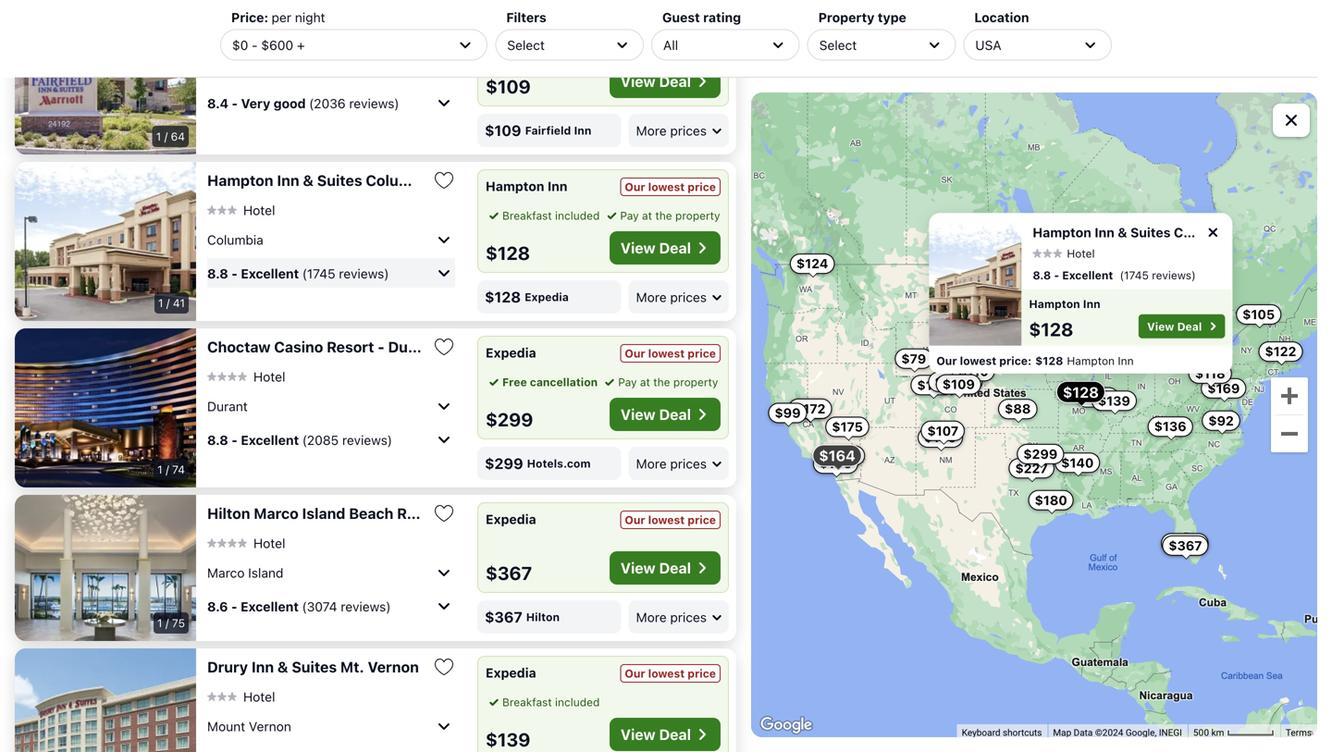 Task type: vqa. For each thing, say whether or not it's contained in the screenshot.
9.3 to the bottom
no



Task type: locate. For each thing, give the bounding box(es) containing it.
select for property type
[[820, 37, 857, 53]]

hampton
[[207, 172, 274, 189], [486, 179, 545, 194], [1033, 225, 1092, 240], [1029, 297, 1081, 310], [1067, 354, 1115, 367]]

$136 left the $92 button
[[1155, 419, 1187, 434]]

excellent down marco island
[[241, 599, 299, 614]]

3 prices from the top
[[670, 456, 707, 471]]

3 more prices from the top
[[636, 456, 707, 471]]

1 vertical spatial pay at the property
[[618, 376, 719, 389]]

$172
[[795, 401, 826, 416]]

prices
[[670, 123, 707, 138], [670, 289, 707, 305], [670, 456, 707, 471], [670, 610, 707, 625]]

hotel for $109
[[233, 32, 265, 47]]

free cancellation button up hotels.com
[[486, 374, 598, 391]]

4 our lowest price from the top
[[625, 667, 716, 680]]

(2085
[[302, 432, 339, 448]]

1 vertical spatial at
[[640, 376, 650, 389]]

our lowest price for $299
[[625, 347, 716, 360]]

$164 button
[[813, 445, 862, 467]]

$299
[[486, 409, 533, 430], [1024, 446, 1058, 462], [485, 455, 523, 472]]

$136 down $178 'button' at the right of page
[[925, 430, 957, 445]]

1 vertical spatial free cancellation button
[[486, 374, 598, 391]]

0 vertical spatial cancellation
[[530, 43, 598, 56]]

suites left close image
[[1131, 225, 1171, 240]]

2 prices from the top
[[670, 289, 707, 305]]

1 horizontal spatial aurora
[[413, 1, 461, 19]]

1 vertical spatial free cancellation
[[503, 376, 598, 389]]

expedia for $299
[[486, 345, 536, 360]]

1 free cancellation button from the top
[[486, 41, 598, 57]]

price for $299
[[688, 347, 716, 360]]

usual
[[686, 13, 716, 26]]

1 prices from the top
[[670, 123, 707, 138]]

free cancellation button for $109
[[486, 41, 598, 57]]

2 vertical spatial included
[[555, 696, 600, 709]]

$100
[[1050, 307, 1083, 322]]

0 horizontal spatial island
[[248, 565, 284, 580]]

aurora left parker at the left of the page
[[413, 1, 461, 19]]

0 horizontal spatial select
[[507, 37, 545, 53]]

$92 button
[[1202, 411, 1241, 431]]

/ left 41
[[166, 297, 170, 310]]

reviews) for resort
[[341, 599, 391, 614]]

1 horizontal spatial durant
[[388, 338, 437, 356]]

$299 inside button
[[1024, 446, 1058, 462]]

0 horizontal spatial hampton inn
[[486, 179, 568, 194]]

0 horizontal spatial aurora
[[207, 62, 247, 77]]

8.8 - excellent (1745 reviews) up $125
[[1033, 269, 1196, 282]]

2 vertical spatial $367
[[485, 608, 523, 626]]

$175 button
[[826, 417, 870, 437]]

$367 inside button
[[1169, 538, 1203, 553]]

at for $128
[[642, 209, 652, 222]]

-
[[252, 37, 258, 53], [232, 96, 238, 111], [232, 266, 238, 281], [1054, 269, 1060, 282], [378, 338, 385, 356], [232, 432, 238, 448], [231, 599, 237, 614]]

2 more prices from the top
[[636, 289, 707, 305]]

8.8 for $299
[[207, 432, 228, 448]]

0 vertical spatial $139
[[1098, 393, 1131, 408]]

0 vertical spatial durant
[[388, 338, 437, 356]]

more prices for $128
[[636, 289, 707, 305]]

$180 button
[[1029, 490, 1074, 511]]

vernon inside button
[[249, 719, 291, 734]]

0 vertical spatial included
[[671, 43, 716, 56]]

marco up marco island
[[254, 505, 299, 522]]

$128 inside button
[[1063, 383, 1099, 401]]

1 vertical spatial pay at the property button
[[602, 374, 719, 391]]

1 vertical spatial hampton inn & suites columbia
[[1033, 225, 1235, 240]]

hilton marco island beach resort, (marco island, usa) image
[[15, 495, 196, 641]]

/ left 64
[[164, 130, 168, 143]]

hotel button up marco island
[[207, 535, 285, 551]]

1 vertical spatial the
[[654, 376, 670, 389]]

drury inn & suites mt. vernon
[[207, 658, 419, 676]]

resort right beach
[[397, 505, 445, 522]]

1 horizontal spatial 8.8 - excellent (1745 reviews)
[[1033, 269, 1196, 282]]

at for $299
[[640, 376, 650, 389]]

prices for $128
[[670, 289, 707, 305]]

suites for drury inn & suites mt. vernon button
[[292, 658, 337, 676]]

view
[[621, 73, 656, 90], [621, 239, 656, 257], [1148, 320, 1175, 333], [621, 406, 656, 423], [621, 559, 656, 577], [621, 726, 656, 744]]

view for $109
[[621, 73, 656, 90]]

hotel button down price:
[[207, 32, 265, 48]]

1 vertical spatial breakfast
[[503, 209, 552, 222]]

$109 button
[[936, 374, 982, 395]]

1 horizontal spatial vernon
[[368, 658, 419, 676]]

&
[[296, 1, 306, 19], [303, 172, 314, 189], [1118, 225, 1128, 240], [278, 658, 288, 676]]

$107 $110
[[928, 364, 989, 438]]

1 vertical spatial property
[[674, 376, 719, 389]]

3 more from the top
[[636, 456, 667, 471]]

1 horizontal spatial resort
[[397, 505, 445, 522]]

suites inside drury inn & suites mt. vernon button
[[292, 658, 337, 676]]

vernon right mt.
[[368, 658, 419, 676]]

our
[[625, 180, 646, 193], [625, 347, 646, 360], [937, 354, 957, 367], [625, 514, 646, 527], [625, 667, 646, 680]]

view for $128
[[621, 239, 656, 257]]

1 vertical spatial island
[[248, 565, 284, 580]]

fairfield inside button
[[207, 1, 266, 19]]

excellent for hampton inn & suites columbia
[[241, 266, 299, 281]]

©2024
[[1096, 727, 1124, 738]]

hotel for $139
[[243, 689, 275, 704]]

2 more from the top
[[636, 289, 667, 305]]

reviews) for columbia
[[339, 266, 389, 281]]

suites right per
[[310, 1, 355, 19]]

1 horizontal spatial $139
[[1098, 393, 1131, 408]]

0 horizontal spatial $139
[[486, 729, 531, 751]]

0 vertical spatial free cancellation
[[503, 43, 598, 56]]

pay at the property button for $128
[[604, 207, 720, 224]]

0 vertical spatial island
[[302, 505, 346, 522]]

0 vertical spatial $600
[[261, 37, 293, 53]]

google image
[[756, 713, 817, 738]]

our for $128
[[625, 180, 646, 193]]

view deal button
[[610, 65, 721, 98], [610, 231, 721, 265], [1139, 314, 1226, 339], [610, 398, 721, 431], [610, 552, 721, 585], [610, 718, 721, 751]]

2 select from the left
[[820, 37, 857, 53]]

$299 left hotels.com
[[485, 455, 523, 472]]

4 price from the top
[[688, 667, 716, 680]]

0 vertical spatial pay
[[620, 209, 639, 222]]

suites inside hampton inn & suites columbia button
[[317, 172, 362, 189]]

0 horizontal spatial fairfield
[[207, 1, 266, 19]]

$118 $190
[[935, 366, 1226, 389]]

2 more prices button from the top
[[629, 280, 729, 314]]

1 more from the top
[[636, 123, 667, 138]]

1 vertical spatial breakfast included button
[[486, 207, 600, 224]]

1 horizontal spatial $600
[[1168, 536, 1203, 551]]

2 free cancellation button from the top
[[486, 374, 598, 391]]

$175
[[832, 419, 863, 434]]

hotel down price:
[[233, 32, 265, 47]]

2 price from the top
[[688, 347, 716, 360]]

1 vertical spatial cancellation
[[530, 376, 598, 389]]

$125 button
[[1058, 316, 1102, 336]]

suites up the columbia button
[[317, 172, 362, 189]]

0 vertical spatial pay at the property
[[620, 209, 720, 222]]

casino
[[274, 338, 323, 356]]

0 vertical spatial $109
[[486, 75, 531, 97]]

0 horizontal spatial vernon
[[249, 719, 291, 734]]

fairfield
[[207, 1, 266, 19], [525, 124, 571, 137]]

$139 for $139
[[486, 729, 531, 751]]

$106 button
[[813, 454, 859, 474]]

price: per night
[[231, 10, 325, 25]]

aurora down $0
[[207, 62, 247, 77]]

$139 button
[[1092, 391, 1137, 411]]

8.6 - excellent (3074 reviews)
[[207, 599, 391, 614]]

hotel up mount vernon at the left bottom
[[243, 689, 275, 704]]

hotel down hampton inn & suites columbia button
[[243, 202, 275, 218]]

1 vertical spatial pay
[[618, 376, 637, 389]]

- up choctaw
[[232, 266, 238, 281]]

0 vertical spatial hampton inn & suites columbia
[[207, 172, 434, 189]]

0 vertical spatial breakfast included button
[[602, 41, 716, 57]]

hotel up $100
[[1067, 247, 1095, 260]]

1 vertical spatial durant
[[207, 399, 248, 414]]

& right drury
[[278, 658, 288, 676]]

1 horizontal spatial hilton
[[526, 611, 560, 624]]

$106
[[820, 456, 852, 471]]

$139 inside $139 $88
[[1098, 393, 1131, 408]]

marco
[[254, 505, 299, 522], [207, 565, 245, 580]]

1 vertical spatial vernon
[[249, 719, 291, 734]]

0 vertical spatial free cancellation button
[[486, 41, 598, 57]]

expedia
[[486, 12, 536, 27], [525, 291, 569, 304], [486, 345, 536, 360], [486, 512, 536, 527], [486, 665, 536, 681]]

$118
[[1195, 366, 1226, 381]]

1 free cancellation from the top
[[503, 43, 598, 56]]

deal
[[659, 73, 691, 90], [659, 239, 691, 257], [1178, 320, 1202, 333], [659, 406, 691, 423], [659, 559, 691, 577], [659, 726, 691, 744]]

$68
[[980, 258, 1006, 274]]

0 vertical spatial the
[[656, 209, 672, 222]]

1 left 75
[[157, 617, 162, 630]]

resort right "casino"
[[327, 338, 374, 356]]

$79 button
[[895, 349, 933, 369]]

marco up 8.6
[[207, 565, 245, 580]]

0 vertical spatial hampton inn
[[486, 179, 568, 194]]

3 price from the top
[[688, 514, 716, 527]]

1 left 41
[[158, 297, 163, 310]]

/ left 74
[[166, 463, 169, 476]]

price for $139
[[688, 667, 716, 680]]

guest
[[663, 10, 700, 25]]

select
[[507, 37, 545, 53], [820, 37, 857, 53]]

0 vertical spatial property
[[676, 209, 720, 222]]

0 horizontal spatial $136
[[925, 430, 957, 445]]

fairfield inn
[[525, 124, 592, 137]]

$121 button
[[788, 399, 831, 419]]

8.8 - excellent (1745 reviews)
[[207, 266, 389, 281], [1033, 269, 1196, 282]]

map
[[1054, 727, 1072, 738]]

$169 button
[[1201, 378, 1247, 399]]

$136 button down $178 'button' at the right of page
[[918, 428, 963, 448]]

- left (2085
[[232, 432, 238, 448]]

excellent down the columbia button
[[241, 266, 299, 281]]

hampton up $125
[[1029, 297, 1081, 310]]

island left beach
[[302, 505, 346, 522]]

vernon right mount
[[249, 719, 291, 734]]

1 vertical spatial $139
[[486, 729, 531, 751]]

0 horizontal spatial hilton
[[207, 505, 250, 522]]

1 horizontal spatial hampton inn & suites columbia
[[1033, 225, 1235, 240]]

inegi
[[1159, 727, 1183, 738]]

1 horizontal spatial $136
[[1155, 419, 1187, 434]]

1 horizontal spatial $136 button
[[1148, 417, 1193, 437]]

denver
[[359, 1, 410, 19]]

select down filters
[[507, 37, 545, 53]]

view deal
[[621, 73, 691, 90], [621, 239, 691, 257], [1148, 320, 1202, 333], [621, 406, 691, 423], [621, 559, 691, 577], [621, 726, 691, 744]]

2 vertical spatial breakfast included
[[503, 696, 600, 709]]

hampton down very
[[207, 172, 274, 189]]

/ for $128
[[166, 297, 170, 310]]

more for $128
[[636, 289, 667, 305]]

1 vertical spatial $600
[[1168, 536, 1203, 551]]

1 vertical spatial breakfast included
[[503, 209, 600, 222]]

hotel button up mount vernon at the left bottom
[[207, 689, 275, 705]]

0 vertical spatial aurora
[[413, 1, 461, 19]]

$109
[[486, 75, 531, 97], [485, 122, 522, 139], [943, 377, 975, 392]]

1 left 64
[[156, 130, 161, 143]]

$110 button
[[952, 361, 996, 382]]

hotel down "casino"
[[254, 369, 285, 384]]

more for $299
[[636, 456, 667, 471]]

hampton inn down "fairfield inn"
[[486, 179, 568, 194]]

more
[[636, 123, 667, 138], [636, 289, 667, 305], [636, 456, 667, 471], [636, 610, 667, 625]]

hotel button down hampton inn & suites columbia button
[[207, 202, 275, 218]]

free cancellation up hotels.com
[[503, 376, 598, 389]]

& right per
[[296, 1, 306, 19]]

1 horizontal spatial select
[[820, 37, 857, 53]]

1 vertical spatial free
[[503, 376, 527, 389]]

pay for $299
[[618, 376, 637, 389]]

more prices button for $299
[[629, 447, 729, 480]]

0 horizontal spatial durant
[[207, 399, 248, 414]]

1 vertical spatial resort
[[397, 505, 445, 522]]

hotel button for $109
[[207, 32, 265, 48]]

0 horizontal spatial 8.8 - excellent (1745 reviews)
[[207, 266, 389, 281]]

8.8 - excellent (1745 reviews) down the columbia button
[[207, 266, 389, 281]]

suites inside fairfield inn & suites denver aurora parker button
[[310, 1, 355, 19]]

free cancellation down filters
[[503, 43, 598, 56]]

1 price from the top
[[688, 180, 716, 193]]

terms link
[[1286, 727, 1312, 738]]

select for filters
[[507, 37, 545, 53]]

1 more prices button from the top
[[629, 114, 729, 147]]

0 horizontal spatial resort
[[327, 338, 374, 356]]

$79
[[902, 351, 927, 366]]

$459
[[942, 374, 977, 389]]

view deal button for durant
[[610, 398, 721, 431]]

view deal button for columbia
[[610, 231, 721, 265]]

1 vertical spatial hilton
[[526, 611, 560, 624]]

1 more prices from the top
[[636, 123, 707, 138]]

1 our lowest price from the top
[[625, 180, 716, 193]]

our lowest price: $128 hampton inn
[[937, 354, 1134, 367]]

- up durant button
[[378, 338, 385, 356]]

cancellation down filters
[[530, 43, 598, 56]]

more prices
[[636, 123, 707, 138], [636, 289, 707, 305], [636, 456, 707, 471], [636, 610, 707, 625]]

inn
[[270, 1, 292, 19], [574, 124, 592, 137], [277, 172, 299, 189], [548, 179, 568, 194], [1095, 225, 1115, 240], [1083, 297, 1101, 310], [1118, 354, 1134, 367], [252, 658, 274, 676]]

hampton up the $128 button
[[1067, 354, 1115, 367]]

prices for $299
[[670, 456, 707, 471]]

1 left 74
[[157, 463, 163, 476]]

mount vernon
[[207, 719, 291, 734]]

choctaw casino resort - durant, (durant, usa) image
[[15, 329, 196, 488]]

0 vertical spatial breakfast included
[[618, 43, 716, 56]]

property
[[819, 10, 875, 25]]

2 vertical spatial breakfast included button
[[486, 694, 600, 711]]

$299 left $140
[[1024, 446, 1058, 462]]

free cancellation button down filters
[[486, 41, 598, 57]]

0 horizontal spatial marco
[[207, 565, 245, 580]]

$178 button
[[911, 375, 955, 395]]

1 horizontal spatial hampton inn
[[1029, 297, 1101, 310]]

2 vertical spatial $109
[[943, 377, 975, 392]]

price:
[[231, 10, 269, 25]]

0 vertical spatial at
[[642, 209, 652, 222]]

1 horizontal spatial island
[[302, 505, 346, 522]]

deal for $139
[[659, 726, 691, 744]]

property
[[676, 209, 720, 222], [674, 376, 719, 389]]

hotel button down choctaw
[[207, 369, 285, 385]]

1 for $128
[[158, 297, 163, 310]]

& up the columbia button
[[303, 172, 314, 189]]

select down property at the right of the page
[[820, 37, 857, 53]]

$121
[[795, 401, 824, 417]]

1 select from the left
[[507, 37, 545, 53]]

0 vertical spatial hilton
[[207, 505, 250, 522]]

excellent left (2085
[[241, 432, 299, 448]]

durant inside the choctaw casino resort - durant button
[[388, 338, 437, 356]]

deal for $109
[[659, 73, 691, 90]]

free cancellation button
[[486, 41, 598, 57], [486, 374, 598, 391]]

included
[[671, 43, 716, 56], [555, 209, 600, 222], [555, 696, 600, 709]]

cancellation up hotels.com
[[530, 376, 598, 389]]

suites left mt.
[[292, 658, 337, 676]]

vernon
[[368, 658, 419, 676], [249, 719, 291, 734]]

the for $128
[[656, 209, 672, 222]]

hilton
[[207, 505, 250, 522], [526, 611, 560, 624]]

our lowest price
[[625, 180, 716, 193], [625, 347, 716, 360], [625, 514, 716, 527], [625, 667, 716, 680]]

3 our lowest price from the top
[[625, 514, 716, 527]]

price for $128
[[688, 180, 716, 193]]

1 vertical spatial fairfield
[[525, 124, 571, 137]]

$169
[[1208, 381, 1240, 396]]

& for fairfield inn & suites denver aurora parker button
[[296, 1, 306, 19]]

$136
[[1155, 419, 1187, 434], [925, 430, 957, 445]]

mt.
[[340, 658, 364, 676]]

2 free from the top
[[503, 376, 527, 389]]

0 vertical spatial free
[[503, 43, 527, 56]]

(1745
[[302, 266, 336, 281], [1120, 269, 1149, 282]]

$136 button left the $92 button
[[1148, 417, 1193, 437]]

1 free from the top
[[503, 43, 527, 56]]

2 our lowest price from the top
[[625, 347, 716, 360]]

1 horizontal spatial marco
[[254, 505, 299, 522]]

3 more prices button from the top
[[629, 447, 729, 480]]

0 vertical spatial fairfield
[[207, 1, 266, 19]]

hilton inside hilton marco island beach resort button
[[207, 505, 250, 522]]

fairfield inn & suites denver aurora parker, (aurora, usa) image
[[15, 0, 196, 155]]

1 vertical spatial hampton inn
[[1029, 297, 1101, 310]]

more prices button for $109
[[629, 114, 729, 147]]

$600 inside $600 button
[[1168, 536, 1203, 551]]

hilton for hilton
[[526, 611, 560, 624]]

& left close image
[[1118, 225, 1128, 240]]

1 horizontal spatial fairfield
[[525, 124, 571, 137]]

hampton inn & suites columbia, (columbia, usa) image
[[15, 162, 196, 321]]

our lowest price for $128
[[625, 180, 716, 193]]

1 vertical spatial marco
[[207, 565, 245, 580]]

0 vertical spatial pay at the property button
[[604, 207, 720, 224]]

cancellation
[[530, 43, 598, 56], [530, 376, 598, 389]]

hampton inn & suites columbia
[[207, 172, 434, 189], [1033, 225, 1235, 240]]

0 horizontal spatial hampton inn & suites columbia
[[207, 172, 434, 189]]

0 vertical spatial $367
[[1169, 538, 1203, 553]]

island up 8.6 - excellent (3074 reviews)
[[248, 565, 284, 580]]

$227
[[1016, 461, 1048, 476]]

0 vertical spatial vernon
[[368, 658, 419, 676]]

hampton inn up $125
[[1029, 297, 1101, 310]]



Task type: describe. For each thing, give the bounding box(es) containing it.
$122
[[1266, 344, 1297, 359]]

location
[[975, 10, 1030, 25]]

google,
[[1126, 727, 1157, 738]]

$227 button
[[1009, 458, 1055, 479]]

0 vertical spatial marco
[[254, 505, 299, 522]]

fairfield for fairfield inn & suites denver aurora parker
[[207, 1, 266, 19]]

1 / 64
[[156, 130, 185, 143]]

hampton inn for our lowest price
[[486, 179, 568, 194]]

$118 button
[[1189, 364, 1232, 384]]

breakfast included for middle breakfast included button
[[503, 209, 600, 222]]

the for $299
[[654, 376, 670, 389]]

$197 button
[[821, 446, 866, 466]]

4 more from the top
[[636, 610, 667, 625]]

hotel button up $100
[[1033, 247, 1095, 260]]

hampton inside button
[[207, 172, 274, 189]]

rating
[[704, 10, 741, 25]]

- right 8.6
[[231, 599, 237, 614]]

durant button
[[207, 391, 455, 421]]

hampton down "fairfield inn"
[[486, 179, 545, 194]]

1 vertical spatial $367
[[486, 562, 532, 584]]

drury
[[207, 658, 248, 676]]

1 vertical spatial included
[[555, 209, 600, 222]]

choctaw casino resort - durant
[[207, 338, 437, 356]]

deal for $299
[[659, 406, 691, 423]]

$99
[[775, 405, 801, 421]]

property for $128
[[676, 209, 720, 222]]

deal for $367
[[659, 559, 691, 577]]

2 free cancellation from the top
[[503, 376, 598, 389]]

hotel button for $299
[[207, 369, 285, 385]]

$140 button
[[1055, 453, 1101, 473]]

free cancellation button for $299
[[486, 374, 598, 391]]

shortcuts
[[1003, 727, 1042, 738]]

lowest for $128
[[648, 180, 685, 193]]

hotel up marco island
[[254, 536, 285, 551]]

view for $139
[[621, 726, 656, 744]]

/ for $299
[[166, 463, 169, 476]]

pay at the property button for $299
[[602, 374, 719, 391]]

1 vertical spatial $109
[[485, 122, 522, 139]]

$125
[[1064, 318, 1096, 333]]

parker
[[465, 1, 512, 19]]

view for $367
[[621, 559, 656, 577]]

very
[[241, 96, 270, 111]]

8.6
[[207, 599, 228, 614]]

less than usual
[[630, 13, 716, 26]]

fairfield for fairfield inn
[[525, 124, 571, 137]]

0 horizontal spatial $136 button
[[918, 428, 963, 448]]

$128 button
[[1057, 381, 1106, 403]]

0 horizontal spatial (1745
[[302, 266, 336, 281]]

$139 for $139 $88
[[1098, 393, 1131, 408]]

than
[[658, 13, 683, 26]]

- right $0
[[252, 37, 258, 53]]

$105
[[1243, 307, 1275, 322]]

keyboard
[[962, 727, 1001, 738]]

$110
[[959, 364, 989, 379]]

$0
[[232, 37, 248, 53]]

our lowest price for $139
[[625, 667, 716, 680]]

hampton inn & suites columbia image
[[929, 213, 1022, 346]]

(2036
[[309, 96, 346, 111]]

property for $299
[[674, 376, 719, 389]]

view deal for $299
[[621, 406, 691, 423]]

more prices for $109
[[636, 123, 707, 138]]

close image
[[1205, 224, 1222, 241]]

$299 up hotels.com
[[486, 409, 533, 430]]

filters
[[506, 10, 547, 25]]

drury inn & suites mt. vernon, (mount vernon, usa) image
[[15, 649, 196, 752]]

keyboard shortcuts
[[962, 727, 1042, 738]]

reviews) for durant
[[342, 432, 392, 448]]

1 horizontal spatial (1745
[[1120, 269, 1149, 282]]

hilton marco island beach resort button
[[207, 504, 445, 523]]

per
[[272, 10, 292, 25]]

/ for $109
[[164, 130, 168, 143]]

more prices button for $128
[[629, 280, 729, 314]]

view deal for $109
[[621, 73, 691, 90]]

drury inn & suites mt. vernon button
[[207, 658, 426, 676]]

night
[[295, 10, 325, 25]]

1 / 41
[[158, 297, 185, 310]]

$88
[[1005, 401, 1031, 417]]

pay for $128
[[620, 209, 639, 222]]

1 / 74
[[157, 463, 185, 476]]

mount vernon button
[[207, 712, 455, 741]]

4 more prices button from the top
[[629, 601, 729, 634]]

vernon inside button
[[368, 658, 419, 676]]

0 horizontal spatial columbia
[[207, 232, 264, 247]]

view deal for $367
[[621, 559, 691, 577]]

view for $299
[[621, 406, 656, 423]]

$367 button
[[1163, 536, 1209, 556]]

hilton marco island beach resort
[[207, 505, 445, 522]]

view deal for $128
[[621, 239, 691, 257]]

pay at the property for $128
[[620, 209, 720, 222]]

excellent for hilton marco island beach resort
[[241, 599, 299, 614]]

2 vertical spatial breakfast
[[503, 696, 552, 709]]

$197
[[828, 448, 859, 463]]

64
[[171, 130, 185, 143]]

8.8 for $128
[[207, 266, 228, 281]]

4 more prices from the top
[[636, 610, 707, 625]]

$190
[[935, 374, 968, 389]]

$99 button
[[769, 403, 807, 423]]

fairfield inn & suites denver aurora parker button
[[207, 1, 512, 19]]

$122 button
[[1259, 342, 1303, 362]]

/ left 75
[[165, 617, 169, 630]]

view deal button for mount vernon
[[610, 718, 721, 751]]

1 / 75
[[157, 617, 185, 630]]

74
[[172, 463, 185, 476]]

1 vertical spatial aurora
[[207, 62, 247, 77]]

0 vertical spatial resort
[[327, 338, 374, 356]]

$140
[[1062, 455, 1094, 470]]

8.8 - excellent (2085 reviews)
[[207, 432, 392, 448]]

hampton inn for $128
[[1029, 297, 1101, 310]]

prices for $109
[[670, 123, 707, 138]]

$113 button
[[1076, 387, 1120, 408]]

$136 for the right $136 button
[[1155, 419, 1187, 434]]

view deal button for aurora
[[610, 65, 721, 98]]

less
[[630, 13, 655, 26]]

aurora button
[[207, 55, 455, 84]]

hilton for hilton marco island beach resort
[[207, 505, 250, 522]]

$105 button
[[1237, 304, 1282, 325]]

our for $299
[[625, 347, 646, 360]]

expedia for $139
[[486, 665, 536, 681]]

1 for $299
[[157, 463, 163, 476]]

500 km
[[1194, 727, 1227, 738]]

good
[[274, 96, 306, 111]]

$136 for the left $136 button
[[925, 430, 957, 445]]

& for hampton inn & suites columbia button
[[303, 172, 314, 189]]

choctaw casino resort - durant button
[[207, 338, 437, 356]]

all
[[664, 37, 678, 53]]

marco island button
[[207, 558, 455, 588]]

$113
[[1083, 390, 1113, 405]]

$68 button
[[973, 256, 1012, 276]]

durant inside durant button
[[207, 399, 248, 414]]

view deal for $139
[[621, 726, 691, 744]]

0 horizontal spatial $600
[[261, 37, 293, 53]]

- inside button
[[378, 338, 385, 356]]

$0 - $600 +
[[232, 37, 305, 53]]

fairfield inn & suites denver aurora parker
[[207, 1, 512, 19]]

more prices for $299
[[636, 456, 707, 471]]

$178 $459
[[917, 374, 977, 393]]

hampton up $100
[[1033, 225, 1092, 240]]

suites for fairfield inn & suites denver aurora parker button
[[310, 1, 355, 19]]

1 horizontal spatial columbia
[[366, 172, 434, 189]]

2 horizontal spatial columbia
[[1174, 225, 1235, 240]]

$109 inside "button"
[[943, 377, 975, 392]]

our for $139
[[625, 667, 646, 680]]

$107
[[928, 423, 959, 438]]

$100 button
[[1044, 305, 1089, 325]]

500
[[1194, 727, 1210, 738]]

1 cancellation from the top
[[530, 43, 598, 56]]

1 for $109
[[156, 130, 161, 143]]

terms
[[1286, 727, 1312, 738]]

- right 8.4
[[232, 96, 238, 111]]

deal for $128
[[659, 239, 691, 257]]

41
[[173, 297, 185, 310]]

pay at the property for $299
[[618, 376, 719, 389]]

$178
[[917, 377, 949, 393]]

0 vertical spatial breakfast
[[618, 43, 668, 56]]

- up $100
[[1054, 269, 1060, 282]]

+
[[297, 37, 305, 53]]

keyboard shortcuts button
[[962, 726, 1042, 739]]

excellent for choctaw casino resort - durant
[[241, 432, 299, 448]]

data
[[1074, 727, 1093, 738]]

hotel for $299
[[254, 369, 285, 384]]

2 cancellation from the top
[[530, 376, 598, 389]]

hotel button for $128
[[207, 202, 275, 218]]

lowest for $299
[[648, 347, 685, 360]]

hotel button for $139
[[207, 689, 275, 705]]

map region
[[751, 93, 1318, 738]]

expedia for $109
[[486, 12, 536, 27]]

$124
[[797, 256, 829, 271]]

$92
[[1209, 413, 1234, 428]]

4 prices from the top
[[670, 610, 707, 625]]

more for $109
[[636, 123, 667, 138]]

lowest for $139
[[648, 667, 685, 680]]

(3074
[[302, 599, 337, 614]]

suites for hampton inn & suites columbia button
[[317, 172, 362, 189]]

excellent up $100
[[1063, 269, 1114, 282]]

$299 button
[[1017, 444, 1064, 464]]

hotel for $128
[[243, 202, 275, 218]]

breakfast included for breakfast included button to the bottom
[[503, 696, 600, 709]]

map data ©2024 google, inegi
[[1054, 727, 1183, 738]]

& for drury inn & suites mt. vernon button
[[278, 658, 288, 676]]



